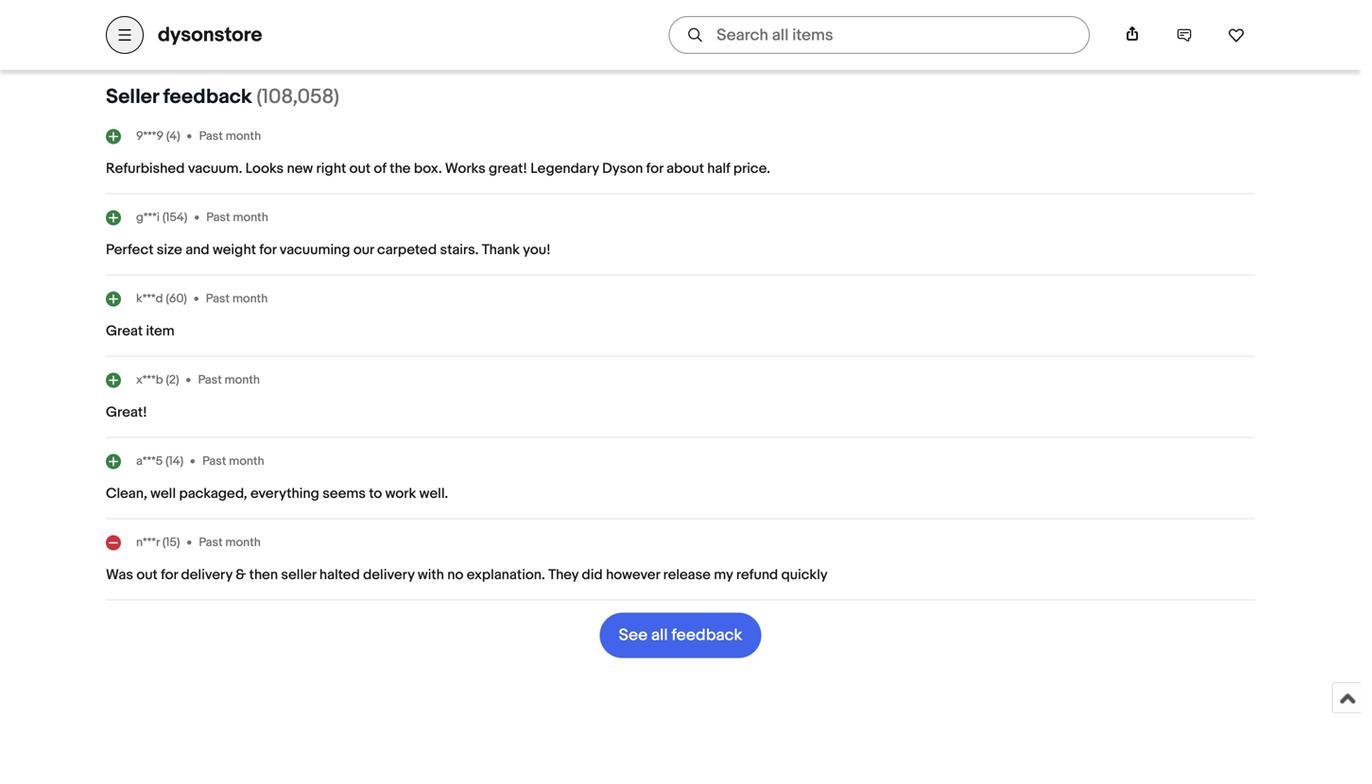 Task type: locate. For each thing, give the bounding box(es) containing it.
feedback up (4)
[[163, 85, 252, 109]]

of
[[374, 160, 387, 177]]

refund
[[737, 567, 779, 584]]

1 delivery from the left
[[181, 567, 233, 584]]

1 4.9 from the top
[[848, 15, 868, 32]]

0 horizontal spatial out
[[137, 567, 158, 584]]

past up weight
[[206, 210, 230, 225]]

month down weight
[[233, 292, 268, 306]]

0 vertical spatial feedback
[[163, 85, 252, 109]]

out
[[350, 160, 371, 177], [137, 567, 158, 584]]

month
[[226, 129, 261, 144], [233, 210, 268, 225], [233, 292, 268, 306], [225, 373, 260, 388], [229, 454, 264, 469], [225, 536, 261, 550]]

month up weight
[[233, 210, 268, 225]]

1 vertical spatial out
[[137, 567, 158, 584]]

delivery left &
[[181, 567, 233, 584]]

(15)
[[163, 536, 180, 550]]

stairs.
[[440, 242, 479, 259]]

box.
[[414, 160, 442, 177]]

(14)
[[166, 454, 184, 469]]

delivery left with on the bottom of page
[[363, 567, 415, 584]]

no
[[448, 567, 464, 584]]

size
[[157, 242, 182, 259]]

past month up &
[[199, 536, 261, 550]]

2 vertical spatial for
[[161, 567, 178, 584]]

for left about
[[647, 160, 664, 177]]

out right was on the bottom left of the page
[[137, 567, 158, 584]]

all
[[652, 626, 668, 646]]

1 horizontal spatial out
[[350, 160, 371, 177]]

2 4.9 from the top
[[848, 45, 868, 62]]

item
[[146, 323, 175, 340]]

x***b (2)
[[136, 373, 179, 388]]

(154)
[[162, 210, 188, 225]]

past for vacuum.
[[199, 129, 223, 144]]

1 vertical spatial feedback
[[672, 626, 743, 646]]

n***r
[[136, 536, 160, 550]]

past month up weight
[[206, 210, 268, 225]]

did
[[582, 567, 603, 584]]

month up looks
[[226, 129, 261, 144]]

accurate description
[[564, 15, 700, 32]]

past month for vacuum.
[[199, 129, 261, 144]]

seller
[[106, 85, 159, 109]]

month up clean, well packaged, everything seems to work well.
[[229, 454, 264, 469]]

1 vertical spatial for
[[259, 242, 277, 259]]

great
[[106, 323, 143, 340]]

past month for well
[[203, 454, 264, 469]]

for
[[647, 160, 664, 177], [259, 242, 277, 259], [161, 567, 178, 584]]

thank
[[482, 242, 520, 259]]

1 horizontal spatial delivery
[[363, 567, 415, 584]]

quickly
[[782, 567, 828, 584]]

out left the of
[[350, 160, 371, 177]]

past right (60)
[[206, 292, 230, 306]]

0 vertical spatial for
[[647, 160, 664, 177]]

perfect size and weight for vacuuming our carpeted stairs.  thank you!
[[106, 242, 551, 259]]

past month up vacuum.
[[199, 129, 261, 144]]

then
[[249, 567, 278, 584]]

149 link
[[240, 26, 327, 51]]

feedback
[[163, 85, 252, 109], [672, 626, 743, 646]]

description
[[626, 15, 700, 32]]

4.9
[[848, 15, 868, 32], [848, 45, 868, 62]]

work
[[385, 486, 416, 503]]

you!
[[523, 242, 551, 259]]

0 vertical spatial 4.9
[[848, 15, 868, 32]]

k***d (60)
[[136, 292, 187, 306]]

g***i
[[136, 210, 160, 225]]

release
[[664, 567, 711, 584]]

month up &
[[225, 536, 261, 550]]

shipping
[[992, 15, 1048, 32]]

cost
[[1051, 15, 1080, 32]]

delivery
[[181, 567, 233, 584], [363, 567, 415, 584]]

for down (15)
[[161, 567, 178, 584]]

with
[[418, 567, 444, 584]]

a***5 (14)
[[136, 454, 184, 469]]

great!
[[489, 160, 528, 177]]

my
[[714, 567, 733, 584]]

2 delivery from the left
[[363, 567, 415, 584]]

past right (2)
[[198, 373, 222, 388]]

past for out
[[199, 536, 223, 550]]

1 vertical spatial 4.9
[[848, 45, 868, 62]]

see all feedback link
[[600, 613, 762, 659]]

9***9
[[136, 129, 164, 144]]

0 horizontal spatial delivery
[[181, 567, 233, 584]]

seems
[[323, 486, 366, 503]]

past month right (2)
[[198, 373, 260, 388]]

feedback right the all
[[672, 626, 743, 646]]

past month up packaged,
[[203, 454, 264, 469]]

the
[[390, 160, 411, 177]]

seller feedback (108,058)
[[106, 85, 340, 109]]

past month down weight
[[206, 292, 268, 306]]

Search all items field
[[669, 16, 1090, 54]]

past right (15)
[[199, 536, 223, 550]]

(60)
[[166, 292, 187, 306]]

past up vacuum.
[[199, 129, 223, 144]]

refurbished vacuum.  looks new right out of the box. works great!  legendary dyson for about half price.
[[106, 160, 771, 177]]

9,587 link
[[106, 26, 193, 51]]

looks
[[246, 160, 284, 177]]

past month
[[199, 129, 261, 144], [206, 210, 268, 225], [206, 292, 268, 306], [198, 373, 260, 388], [203, 454, 264, 469], [199, 536, 261, 550]]

for right weight
[[259, 242, 277, 259]]

past up packaged,
[[203, 454, 226, 469]]

works
[[445, 160, 486, 177]]

reasonable shipping cost
[[913, 15, 1080, 32]]



Task type: describe. For each thing, give the bounding box(es) containing it.
save this seller dysonofficial image
[[1229, 26, 1246, 44]]

clean, well packaged, everything seems to work well.
[[106, 486, 448, 503]]

reasonable
[[913, 15, 989, 32]]

great item
[[106, 323, 175, 340]]

a***5
[[136, 454, 163, 469]]

9,587
[[106, 26, 141, 43]]

carpeted
[[377, 242, 437, 259]]

right
[[316, 160, 346, 177]]

0 horizontal spatial feedback
[[163, 85, 252, 109]]

n***r (15)
[[136, 536, 180, 550]]

everything
[[251, 486, 320, 503]]

vacuum.
[[188, 160, 242, 177]]

(2)
[[166, 373, 179, 388]]

refurbished
[[106, 160, 185, 177]]

dysonstore link
[[158, 23, 262, 47]]

weight
[[213, 242, 256, 259]]

see all feedback
[[619, 626, 743, 646]]

g***i (154)
[[136, 210, 188, 225]]

packaged,
[[179, 486, 247, 503]]

half
[[708, 160, 731, 177]]

well.
[[420, 486, 448, 503]]

1 horizontal spatial feedback
[[672, 626, 743, 646]]

month for vacuum.
[[226, 129, 261, 144]]

great!
[[106, 404, 147, 421]]

explanation.
[[467, 567, 545, 584]]

clean,
[[106, 486, 147, 503]]

they
[[549, 567, 579, 584]]

vacuuming
[[280, 242, 350, 259]]

past for item
[[206, 292, 230, 306]]

see
[[619, 626, 648, 646]]

past for well
[[203, 454, 226, 469]]

halted
[[320, 567, 360, 584]]

perfect
[[106, 242, 154, 259]]

our
[[354, 242, 374, 259]]

1 horizontal spatial for
[[259, 242, 277, 259]]

seller
[[281, 567, 316, 584]]

about
[[667, 160, 704, 177]]

month for well
[[229, 454, 264, 469]]

accurate
[[564, 15, 623, 32]]

was out for delivery & then seller halted delivery with no explanation.  they did however release my refund quickly
[[106, 567, 828, 584]]

x***b
[[136, 373, 163, 388]]

past for size
[[206, 210, 230, 225]]

0 horizontal spatial for
[[161, 567, 178, 584]]

and
[[186, 242, 210, 259]]

positive
[[106, 3, 154, 19]]

past month for size
[[206, 210, 268, 225]]

communication
[[913, 45, 1017, 62]]

2 horizontal spatial for
[[647, 160, 664, 177]]

0 vertical spatial out
[[350, 160, 371, 177]]

month right (2)
[[225, 373, 260, 388]]

legendary
[[531, 160, 599, 177]]

however
[[606, 567, 660, 584]]

9***9 (4)
[[136, 129, 180, 144]]

was
[[106, 567, 133, 584]]

149
[[240, 26, 262, 43]]

past month for out
[[199, 536, 261, 550]]

positive 9,587
[[106, 3, 154, 43]]

price.
[[734, 160, 771, 177]]

k***d
[[136, 292, 163, 306]]

month for size
[[233, 210, 268, 225]]

past month for item
[[206, 292, 268, 306]]

new
[[287, 160, 313, 177]]

dyson
[[602, 160, 643, 177]]

dysonstore
[[158, 23, 262, 47]]

(108,058)
[[257, 85, 340, 109]]

well
[[151, 486, 176, 503]]

month for item
[[233, 292, 268, 306]]

to
[[369, 486, 382, 503]]

month for out
[[225, 536, 261, 550]]

(4)
[[166, 129, 180, 144]]

&
[[236, 567, 246, 584]]



Task type: vqa. For each thing, say whether or not it's contained in the screenshot.
Reasonable shipping cost
yes



